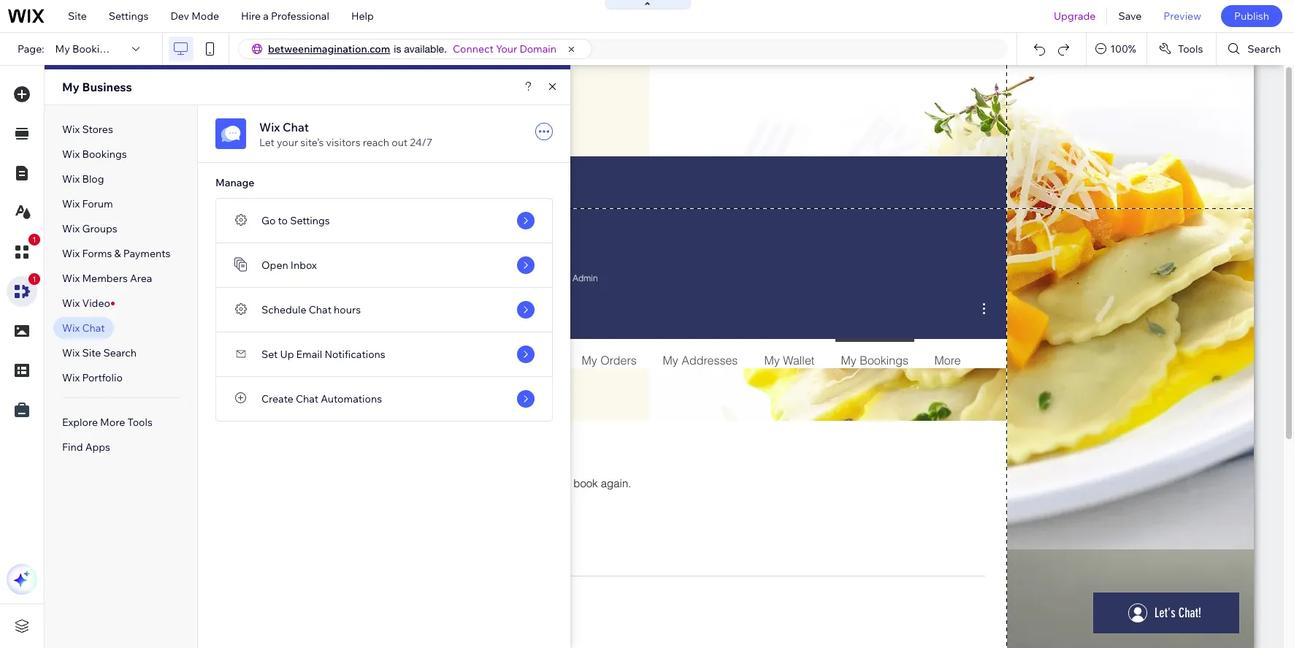 Task type: locate. For each thing, give the bounding box(es) containing it.
&
[[114, 247, 121, 260]]

chat for wix chat let your site's visitors reach out 24/7
[[283, 120, 309, 134]]

forum
[[82, 197, 113, 210]]

domain
[[520, 42, 557, 56]]

stores
[[82, 123, 113, 136]]

open
[[262, 259, 288, 272]]

2 1 from the top
[[32, 275, 37, 284]]

area
[[130, 272, 152, 285]]

wix left forum
[[62, 197, 80, 210]]

2 1 button from the top
[[7, 273, 40, 307]]

site
[[68, 9, 87, 23], [82, 346, 101, 360]]

wix for wix stores
[[62, 123, 80, 136]]

save button
[[1108, 0, 1153, 32]]

100% button
[[1087, 33, 1147, 65]]

tools right more
[[127, 416, 153, 429]]

search
[[1248, 42, 1282, 56], [103, 346, 137, 360]]

wix down wix chat
[[62, 346, 80, 360]]

chat right "create"
[[296, 392, 319, 406]]

wix for wix members area
[[62, 272, 80, 285]]

1 vertical spatial tools
[[127, 416, 153, 429]]

1 vertical spatial my
[[62, 80, 80, 94]]

1
[[32, 235, 37, 244], [32, 275, 37, 284]]

24/7
[[410, 136, 433, 149]]

1 vertical spatial 1 button
[[7, 273, 40, 307]]

settings left the dev
[[109, 9, 149, 23]]

site up the wix portfolio
[[82, 346, 101, 360]]

hours
[[334, 303, 361, 316]]

visitors
[[326, 136, 361, 149]]

chat for create chat automations
[[296, 392, 319, 406]]

wix chat let your site's visitors reach out 24/7
[[259, 120, 433, 149]]

chat inside wix chat let your site's visitors reach out 24/7
[[283, 120, 309, 134]]

members
[[82, 272, 128, 285]]

my
[[55, 42, 70, 56], [62, 80, 80, 94]]

wix left video
[[62, 297, 80, 310]]

0 horizontal spatial settings
[[109, 9, 149, 23]]

wix up wix video
[[62, 272, 80, 285]]

tools down preview button
[[1179, 42, 1204, 56]]

0 vertical spatial search
[[1248, 42, 1282, 56]]

portfolio
[[82, 371, 123, 384]]

1 button
[[7, 234, 40, 267], [7, 273, 40, 307]]

1 left wix groups
[[32, 235, 37, 244]]

0 horizontal spatial tools
[[127, 416, 153, 429]]

1 vertical spatial bookings
[[82, 148, 127, 161]]

my business
[[62, 80, 132, 94]]

chat
[[283, 120, 309, 134], [309, 303, 332, 316], [82, 322, 105, 335], [296, 392, 319, 406]]

groups
[[82, 222, 117, 235]]

wix left groups
[[62, 222, 80, 235]]

chat left hours
[[309, 303, 332, 316]]

1 left members
[[32, 275, 37, 284]]

a
[[263, 9, 269, 23]]

wix for wix forms & payments
[[62, 247, 80, 260]]

1 vertical spatial 1
[[32, 275, 37, 284]]

up
[[280, 348, 294, 361]]

wix down wix video
[[62, 322, 80, 335]]

connect
[[453, 42, 494, 56]]

0 vertical spatial bookings
[[72, 42, 117, 56]]

my left business
[[62, 80, 80, 94]]

1 horizontal spatial tools
[[1179, 42, 1204, 56]]

chat down video
[[82, 322, 105, 335]]

1 vertical spatial settings
[[290, 214, 330, 227]]

save
[[1119, 9, 1142, 23]]

explore more tools
[[62, 416, 153, 429]]

reach
[[363, 136, 390, 149]]

wix blog
[[62, 172, 104, 186]]

bookings down the stores
[[82, 148, 127, 161]]

wix portfolio
[[62, 371, 123, 384]]

0 vertical spatial 1
[[32, 235, 37, 244]]

wix for wix video
[[62, 297, 80, 310]]

wix members area
[[62, 272, 152, 285]]

publish
[[1235, 9, 1270, 23]]

inbox
[[291, 259, 317, 272]]

wix up wix blog
[[62, 148, 80, 161]]

explore
[[62, 416, 98, 429]]

hire
[[241, 9, 261, 23]]

1 vertical spatial search
[[103, 346, 137, 360]]

let
[[259, 136, 275, 149]]

dev mode
[[171, 9, 219, 23]]

my up my business at the top left
[[55, 42, 70, 56]]

go to settings
[[262, 214, 330, 227]]

tools inside button
[[1179, 42, 1204, 56]]

site up my bookings
[[68, 9, 87, 23]]

payments
[[123, 247, 171, 260]]

0 vertical spatial my
[[55, 42, 70, 56]]

1 button left wix video
[[7, 273, 40, 307]]

bookings
[[72, 42, 117, 56], [82, 148, 127, 161]]

settings
[[109, 9, 149, 23], [290, 214, 330, 227]]

out
[[392, 136, 408, 149]]

preview
[[1164, 9, 1202, 23]]

wix left "forms"
[[62, 247, 80, 260]]

0 vertical spatial 1 button
[[7, 234, 40, 267]]

more
[[100, 416, 125, 429]]

search down the publish
[[1248, 42, 1282, 56]]

site's
[[301, 136, 324, 149]]

tools
[[1179, 42, 1204, 56], [127, 416, 153, 429]]

search up 'portfolio'
[[103, 346, 137, 360]]

hire a professional
[[241, 9, 329, 23]]

1 horizontal spatial settings
[[290, 214, 330, 227]]

settings right to
[[290, 214, 330, 227]]

wix up let
[[259, 120, 280, 134]]

chat up your
[[283, 120, 309, 134]]

wix left blog
[[62, 172, 80, 186]]

wix left the stores
[[62, 123, 80, 136]]

bookings up my business at the top left
[[72, 42, 117, 56]]

wix forum
[[62, 197, 113, 210]]

1 button left wix groups
[[7, 234, 40, 267]]

wix inside wix chat let your site's visitors reach out 24/7
[[259, 120, 280, 134]]

open inbox
[[262, 259, 317, 272]]

wix site search
[[62, 346, 137, 360]]

0 horizontal spatial search
[[103, 346, 137, 360]]

go
[[262, 214, 276, 227]]

wix
[[259, 120, 280, 134], [62, 123, 80, 136], [62, 148, 80, 161], [62, 172, 80, 186], [62, 197, 80, 210], [62, 222, 80, 235], [62, 247, 80, 260], [62, 272, 80, 285], [62, 297, 80, 310], [62, 322, 80, 335], [62, 346, 80, 360], [62, 371, 80, 384]]

wix left 'portfolio'
[[62, 371, 80, 384]]

0 vertical spatial tools
[[1179, 42, 1204, 56]]

1 horizontal spatial search
[[1248, 42, 1282, 56]]



Task type: vqa. For each thing, say whether or not it's contained in the screenshot.
Wix Bookings
yes



Task type: describe. For each thing, give the bounding box(es) containing it.
business
[[82, 80, 132, 94]]

forms
[[82, 247, 112, 260]]

chat for schedule chat hours
[[309, 303, 332, 316]]

bookings for my bookings
[[72, 42, 117, 56]]

wix for wix site search
[[62, 346, 80, 360]]

wix stores
[[62, 123, 113, 136]]

apps
[[85, 441, 110, 454]]

preview button
[[1153, 0, 1213, 32]]

notifications
[[325, 348, 386, 361]]

wix groups
[[62, 222, 117, 235]]

schedule
[[262, 303, 307, 316]]

available.
[[404, 43, 447, 55]]

blog
[[82, 172, 104, 186]]

upgrade
[[1054, 9, 1096, 23]]

email
[[296, 348, 322, 361]]

wix forms & payments
[[62, 247, 171, 260]]

my for my bookings
[[55, 42, 70, 56]]

search inside button
[[1248, 42, 1282, 56]]

chat for wix chat
[[82, 322, 105, 335]]

wix for wix chat let your site's visitors reach out 24/7
[[259, 120, 280, 134]]

find
[[62, 441, 83, 454]]

create chat automations
[[262, 392, 382, 406]]

to
[[278, 214, 288, 227]]

set
[[262, 348, 278, 361]]

publish button
[[1222, 5, 1283, 27]]

automations
[[321, 392, 382, 406]]

wix chat
[[62, 322, 105, 335]]

wix chat image
[[216, 118, 246, 149]]

wix for wix forum
[[62, 197, 80, 210]]

professional
[[271, 9, 329, 23]]

wix for wix blog
[[62, 172, 80, 186]]

your
[[277, 136, 298, 149]]

betweenimagination.com
[[268, 42, 391, 56]]

tools button
[[1148, 33, 1217, 65]]

is available. connect your domain
[[394, 42, 557, 56]]

1 vertical spatial site
[[82, 346, 101, 360]]

help
[[351, 9, 374, 23]]

100%
[[1111, 42, 1137, 56]]

dev
[[171, 9, 189, 23]]

search button
[[1218, 33, 1295, 65]]

manage
[[216, 176, 255, 189]]

wix for wix chat
[[62, 322, 80, 335]]

wix video
[[62, 297, 110, 310]]

wix bookings
[[62, 148, 127, 161]]

is
[[394, 43, 401, 55]]

find apps
[[62, 441, 110, 454]]

bookings for wix bookings
[[82, 148, 127, 161]]

my bookings
[[55, 42, 117, 56]]

schedule chat hours
[[262, 303, 361, 316]]

my for my business
[[62, 80, 80, 94]]

wix for wix bookings
[[62, 148, 80, 161]]

1 1 from the top
[[32, 235, 37, 244]]

video
[[82, 297, 110, 310]]

your
[[496, 42, 518, 56]]

mode
[[192, 9, 219, 23]]

wix for wix groups
[[62, 222, 80, 235]]

create
[[262, 392, 294, 406]]

1 1 button from the top
[[7, 234, 40, 267]]

set up email notifications
[[262, 348, 386, 361]]

0 vertical spatial site
[[68, 9, 87, 23]]

0 vertical spatial settings
[[109, 9, 149, 23]]

wix for wix portfolio
[[62, 371, 80, 384]]



